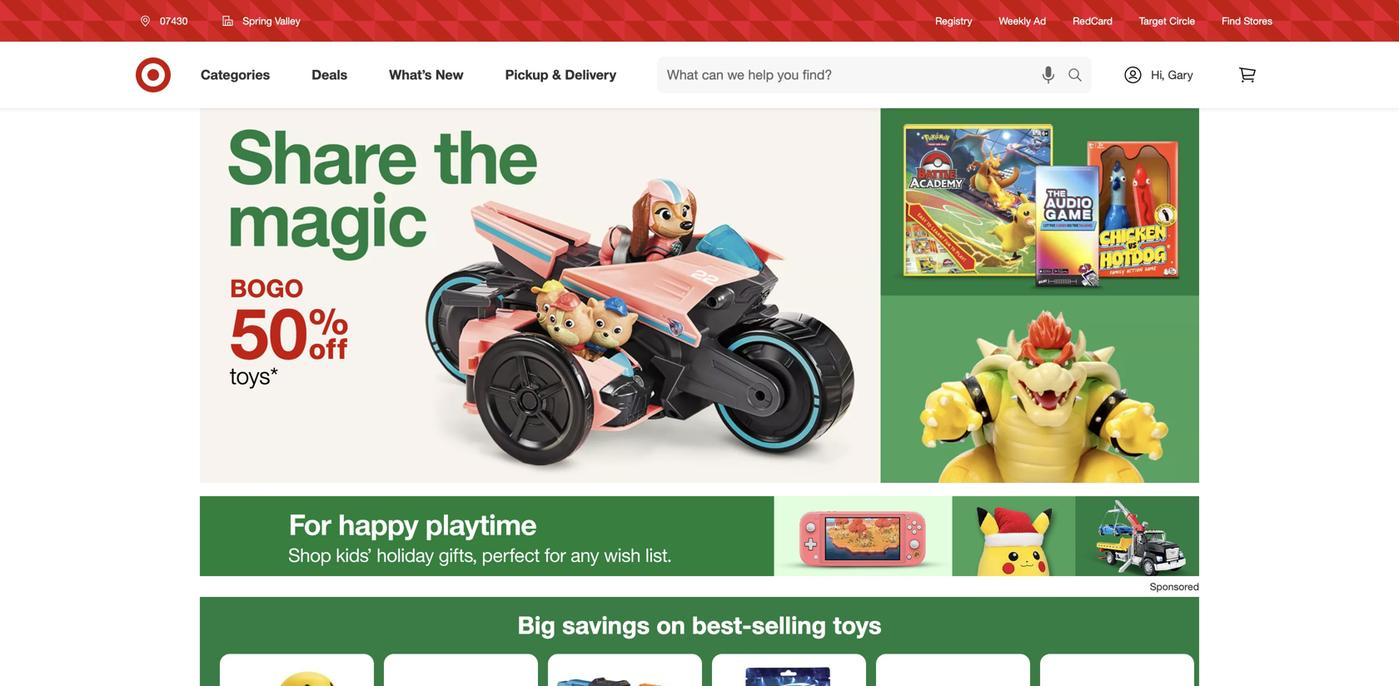 Task type: vqa. For each thing, say whether or not it's contained in the screenshot.
BABY button
no



Task type: describe. For each thing, give the bounding box(es) containing it.
selling
[[752, 611, 827, 640]]

spring valley
[[243, 15, 300, 27]]

find stores
[[1222, 15, 1273, 27]]

toys*
[[230, 362, 278, 390]]

What can we help you find? suggestions appear below search field
[[657, 57, 1072, 93]]

pickup
[[505, 67, 549, 83]]

what's new link
[[375, 57, 485, 93]]

pickup & delivery link
[[491, 57, 637, 93]]

toys
[[833, 611, 882, 640]]

registry
[[936, 15, 973, 27]]

50
[[230, 290, 308, 376]]

weekly
[[999, 15, 1031, 27]]

weekly ad
[[999, 15, 1046, 27]]

categories
[[201, 67, 270, 83]]

stores
[[1244, 15, 1273, 27]]

50 
[[230, 290, 349, 376]]

big savings on best-selling toys
[[518, 611, 882, 640]]

hi, gary
[[1152, 67, 1194, 82]]

ad
[[1034, 15, 1046, 27]]

share the magic image
[[200, 108, 1200, 483]]

what's
[[389, 67, 432, 83]]

sponsored
[[1150, 581, 1200, 593]]

07430 button
[[130, 6, 205, 36]]

registry link
[[936, 14, 973, 28]]

deals link
[[298, 57, 368, 93]]



Task type: locate. For each thing, give the bounding box(es) containing it.
carousel region
[[200, 597, 1200, 686]]

big
[[518, 611, 556, 640]]

savings
[[562, 611, 650, 640]]

spring valley button
[[212, 6, 311, 36]]

pickup & delivery
[[505, 67, 616, 83]]

redcard
[[1073, 15, 1113, 27]]

weekly ad link
[[999, 14, 1046, 28]]

bogo
[[230, 273, 304, 303]]


[[308, 290, 349, 376]]

on
[[657, 611, 686, 640]]

new
[[436, 67, 464, 83]]

find
[[1222, 15, 1241, 27]]

circle
[[1170, 15, 1196, 27]]

best-
[[692, 611, 752, 640]]

valley
[[275, 15, 300, 27]]

target
[[1140, 15, 1167, 27]]

what's new
[[389, 67, 464, 83]]

target circle
[[1140, 15, 1196, 27]]

delivery
[[565, 67, 616, 83]]

advertisement region
[[200, 496, 1200, 576]]

search
[[1060, 68, 1101, 85]]

search button
[[1060, 57, 1101, 97]]

target circle link
[[1140, 14, 1196, 28]]

deals
[[312, 67, 348, 83]]

07430
[[160, 15, 188, 27]]

&
[[552, 67, 561, 83]]

gary
[[1168, 67, 1194, 82]]

categories link
[[187, 57, 291, 93]]

spring
[[243, 15, 272, 27]]

find stores link
[[1222, 14, 1273, 28]]

hi,
[[1152, 67, 1165, 82]]

redcard link
[[1073, 14, 1113, 28]]



